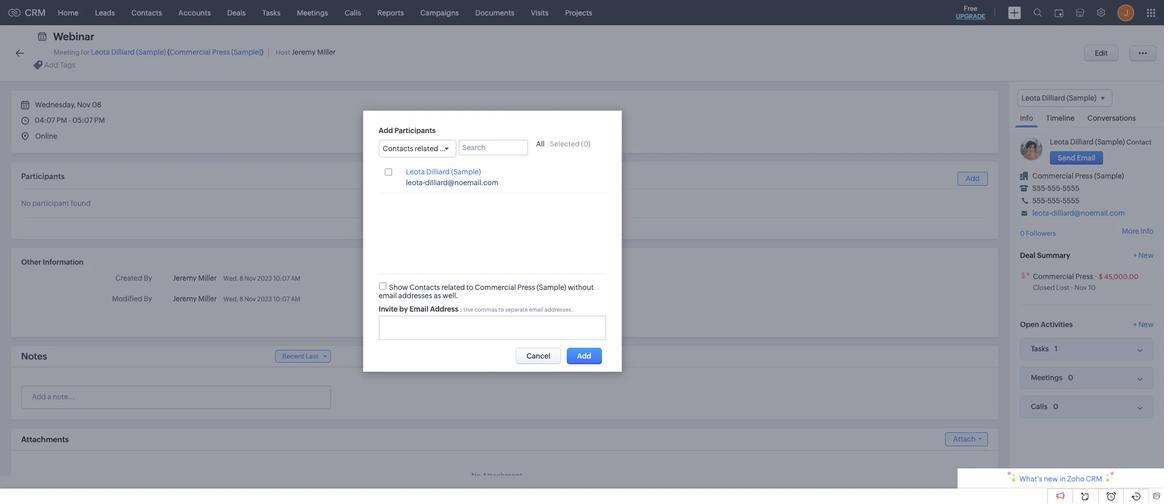 Task type: describe. For each thing, give the bounding box(es) containing it.
accounts link
[[170, 0, 219, 25]]

08
[[92, 101, 101, 109]]

0 horizontal spatial ·
[[1071, 284, 1073, 291]]

followers
[[1026, 230, 1056, 238]]

2 + from the top
[[1133, 320, 1137, 329]]

tasks
[[262, 9, 280, 17]]

wed, 8 nov 2023 10:07 am for modified by
[[223, 296, 300, 303]]

create menu image
[[1008, 6, 1021, 19]]

contacts for contacts
[[131, 9, 162, 17]]

0 vertical spatial crm
[[25, 7, 46, 18]]

free upgrade
[[956, 5, 985, 20]]

dilliard for leota dilliard (sample) contact
[[1070, 138, 1094, 146]]

deals link
[[219, 0, 254, 25]]

all
[[536, 140, 545, 148]]

no attachment
[[471, 472, 522, 480]]

projects link
[[557, 0, 600, 25]]

lost
[[1056, 284, 1069, 291]]

commercial press · $ 45,000.00 closed lost · nov 10
[[1033, 272, 1138, 291]]

no for no attachment
[[471, 472, 481, 480]]

campaigns
[[420, 9, 459, 17]]

contacts related to commercial press (sample)
[[383, 144, 540, 153]]

webinar
[[53, 30, 94, 42]]

0 vertical spatial miller
[[317, 48, 336, 56]]

zoho
[[1067, 475, 1085, 483]]

free
[[964, 5, 977, 12]]

related inside field
[[415, 144, 438, 153]]

open
[[1020, 320, 1039, 329]]

cancel link
[[516, 348, 561, 364]]

well.
[[442, 291, 458, 300]]

online
[[35, 132, 57, 140]]

invite
[[379, 305, 398, 313]]

commercial inside field
[[448, 144, 489, 153]]

leota- inside leota dilliard (sample) leota-dilliard@noemail.com
[[406, 178, 425, 187]]

timeline
[[1046, 114, 1075, 122]]

am for created by
[[291, 275, 300, 282]]

10:07 for created by
[[273, 275, 290, 282]]

what's
[[1019, 475, 1042, 483]]

2023 for created by
[[257, 275, 272, 282]]

home link
[[50, 0, 87, 25]]

modified by
[[112, 295, 152, 303]]

2 555-555-5555 from the top
[[1032, 197, 1080, 205]]

04:07 pm - 05:07 pm
[[35, 116, 105, 124]]

found
[[71, 199, 91, 208]]

meeting for leota dilliard (sample) ( commercial press (sample) )
[[54, 48, 263, 56]]

more
[[1122, 227, 1139, 236]]

for
[[81, 49, 90, 56]]

contact
[[1126, 138, 1152, 146]]

0 horizontal spatial )
[[261, 48, 263, 56]]

commas
[[474, 306, 497, 313]]

leads
[[95, 9, 115, 17]]

attachments
[[21, 435, 69, 444]]

email inside invite by email address : use commas to separate email addresses.
[[529, 306, 543, 313]]

no for no participant found
[[21, 199, 31, 208]]

created
[[115, 274, 142, 282]]

use
[[463, 306, 473, 313]]

meetings
[[297, 9, 328, 17]]

1 horizontal spatial leota-
[[1032, 209, 1051, 217]]

tasks link
[[254, 0, 289, 25]]

deal summary
[[1020, 251, 1070, 259]]

1 vertical spatial info
[[1141, 227, 1154, 236]]

0 vertical spatial leota
[[91, 48, 110, 56]]

2023 for modified by
[[257, 296, 272, 303]]

contacts for contacts related to commercial press (sample)
[[383, 144, 413, 153]]

0 vertical spatial jeremy
[[292, 48, 316, 56]]

visits link
[[523, 0, 557, 25]]

(sample) inside leota dilliard (sample) leota-dilliard@noemail.com
[[451, 168, 481, 176]]

wed, for created by
[[223, 275, 238, 282]]

other
[[21, 258, 41, 266]]

show
[[389, 283, 408, 291]]

jeremy for modified by
[[173, 295, 197, 303]]

commercial press link
[[1033, 272, 1093, 281]]

+ new link
[[1133, 251, 1154, 265]]

1 5555 from the top
[[1062, 184, 1080, 193]]

0 vertical spatial dilliard
[[111, 48, 135, 56]]

(sample) left host
[[231, 48, 261, 56]]

commercial up the "leota-dilliard@noemail.com"
[[1032, 172, 1074, 180]]

0 vertical spatial commercial press (sample) link
[[170, 48, 261, 56]]

modified
[[112, 295, 142, 303]]

2 pm from the left
[[94, 116, 105, 124]]

search element
[[1027, 0, 1048, 25]]

profile image
[[1118, 4, 1134, 21]]

no participant found
[[21, 199, 91, 208]]

leota dilliard (sample) leota-dilliard@noemail.com
[[406, 168, 498, 187]]

new
[[1044, 475, 1058, 483]]

45,000.00
[[1104, 273, 1138, 281]]

what's new in zoho crm link
[[958, 469, 1164, 489]]

accounts
[[179, 9, 211, 17]]

all selected ( 0 )
[[536, 140, 590, 148]]

deals
[[227, 9, 246, 17]]

-
[[69, 116, 71, 124]]

miller for modified by
[[198, 295, 217, 303]]

without
[[568, 283, 594, 291]]

recent last
[[282, 353, 319, 360]]

notes
[[21, 351, 47, 362]]

dilliard for leota dilliard (sample) leota-dilliard@noemail.com
[[426, 168, 450, 176]]

participant
[[32, 199, 69, 208]]

1 vertical spatial dilliard@noemail.com
[[1051, 209, 1125, 217]]

calls link
[[336, 0, 369, 25]]

miller for created by
[[198, 274, 217, 282]]

search image
[[1033, 8, 1042, 17]]

1 + new from the top
[[1133, 251, 1154, 259]]

recent
[[282, 353, 304, 360]]

0 followers
[[1020, 230, 1056, 238]]

closed
[[1033, 284, 1055, 291]]

1 + from the top
[[1133, 251, 1137, 259]]

2 + new from the top
[[1133, 320, 1154, 329]]

campaigns link
[[412, 0, 467, 25]]

add participants
[[379, 126, 436, 134]]

attach link
[[945, 433, 988, 447]]

to inside invite by email address : use commas to separate email addresses.
[[498, 306, 504, 313]]

visits
[[531, 9, 549, 17]]

(sample) inside show contacts related to commercial press (sample) without email addresses as well.
[[537, 283, 566, 291]]

conversations
[[1088, 114, 1136, 122]]

activities
[[1041, 320, 1073, 329]]

email inside show contacts related to commercial press (sample) without email addresses as well.
[[379, 291, 397, 300]]

what's new in zoho crm
[[1019, 475, 1102, 483]]

add link
[[958, 172, 988, 186]]

more info
[[1122, 227, 1154, 236]]

1 horizontal spatial ·
[[1095, 272, 1097, 281]]

wednesday,
[[35, 101, 76, 109]]

as
[[434, 291, 441, 300]]

home
[[58, 9, 79, 17]]

1 vertical spatial participants
[[21, 172, 65, 181]]

8 for modified by
[[239, 296, 243, 303]]

leota dilliard (sample) link for leota dilliard (sample) leota-dilliard@noemail.com
[[406, 168, 481, 176]]

jeremy miller for modified by
[[173, 295, 217, 303]]

invite by email address : use commas to separate email addresses.
[[379, 305, 573, 313]]

05:07
[[72, 116, 93, 124]]

projects
[[565, 9, 592, 17]]

summary
[[1037, 251, 1070, 259]]

wed, for modified by
[[223, 296, 238, 303]]

commercial inside the commercial press · $ 45,000.00 closed lost · nov 10
[[1033, 272, 1074, 281]]



Task type: vqa. For each thing, say whether or not it's contained in the screenshot.
rightmost Standard
no



Task type: locate. For each thing, give the bounding box(es) containing it.
crm left 'home'
[[25, 7, 46, 18]]

conversations link
[[1082, 107, 1141, 127]]

1 horizontal spatial leota dilliard (sample) link
[[406, 168, 481, 176]]

$
[[1099, 273, 1103, 281]]

created by
[[115, 274, 152, 282]]

press up the "leota-dilliard@noemail.com"
[[1075, 172, 1093, 180]]

1 vertical spatial leota dilliard (sample) link
[[1050, 138, 1125, 146]]

1 wed, from the top
[[223, 275, 238, 282]]

documents link
[[467, 0, 523, 25]]

1 pm from the left
[[57, 116, 67, 124]]

1 vertical spatial 5555
[[1062, 197, 1080, 205]]

in
[[1059, 475, 1066, 483]]

0 left followers
[[1020, 230, 1025, 238]]

0 vertical spatial 2023
[[257, 275, 272, 282]]

1 vertical spatial +
[[1133, 320, 1137, 329]]

1 horizontal spatial participants
[[395, 126, 436, 134]]

0 vertical spatial am
[[291, 275, 300, 282]]

0 horizontal spatial (
[[167, 48, 170, 56]]

press up separate
[[517, 283, 535, 291]]

1 vertical spatial commercial press (sample) link
[[1032, 172, 1124, 180]]

1 horizontal spatial to
[[466, 283, 473, 291]]

to
[[440, 144, 447, 153], [466, 283, 473, 291], [498, 306, 504, 313]]

contacts inside show contacts related to commercial press (sample) without email addresses as well.
[[409, 283, 440, 291]]

by right modified on the left bottom of page
[[144, 295, 152, 303]]

5555 up the "leota-dilliard@noemail.com"
[[1062, 197, 1080, 205]]

:
[[460, 305, 462, 313]]

commercial up leota dilliard (sample) leota-dilliard@noemail.com
[[448, 144, 489, 153]]

Search text field
[[459, 140, 528, 155]]

1 vertical spatial new
[[1139, 320, 1154, 329]]

contacts up meeting for leota dilliard (sample) ( commercial press (sample) )
[[131, 9, 162, 17]]

separate
[[505, 306, 528, 313]]

None button
[[1084, 45, 1119, 61], [1050, 151, 1103, 165], [567, 348, 602, 364], [1084, 45, 1119, 61], [1050, 151, 1103, 165], [567, 348, 602, 364]]

contacts down add participants
[[383, 144, 413, 153]]

by for created by
[[144, 274, 152, 282]]

1 jeremy miller from the top
[[173, 274, 217, 282]]

·
[[1095, 272, 1097, 281], [1071, 284, 1073, 291]]

2 horizontal spatial to
[[498, 306, 504, 313]]

profile element
[[1111, 0, 1140, 25]]

0 vertical spatial ·
[[1095, 272, 1097, 281]]

0 vertical spatial related
[[415, 144, 438, 153]]

(sample) inside field
[[510, 144, 540, 153]]

1 vertical spatial related
[[442, 283, 465, 291]]

0 vertical spatial dilliard@noemail.com
[[425, 178, 498, 187]]

dilliard down timeline
[[1070, 138, 1094, 146]]

leota inside leota dilliard (sample) leota-dilliard@noemail.com
[[406, 168, 425, 176]]

2 by from the top
[[144, 295, 152, 303]]

0 horizontal spatial leota-
[[406, 178, 425, 187]]

no
[[21, 199, 31, 208], [471, 472, 481, 480]]

meetings link
[[289, 0, 336, 25]]

0 horizontal spatial leota
[[91, 48, 110, 56]]

crm right zoho
[[1086, 475, 1102, 483]]

0 vertical spatial add
[[379, 126, 393, 134]]

0 vertical spatial 8
[[239, 275, 243, 282]]

to inside show contacts related to commercial press (sample) without email addresses as well.
[[466, 283, 473, 291]]

2 jeremy miller from the top
[[173, 295, 217, 303]]

0 vertical spatial contacts
[[131, 9, 162, 17]]

calls
[[345, 9, 361, 17]]

(sample) down leota dilliard (sample) contact
[[1094, 172, 1124, 180]]

(sample)
[[136, 48, 166, 56], [231, 48, 261, 56], [1095, 138, 1125, 146], [510, 144, 540, 153], [451, 168, 481, 176], [1094, 172, 1124, 180], [537, 283, 566, 291]]

1 horizontal spatial commercial press (sample) link
[[1032, 172, 1124, 180]]

(
[[167, 48, 170, 56], [581, 140, 583, 148]]

1 vertical spatial add
[[966, 174, 980, 183]]

(sample) down contacts related to commercial press (sample)
[[451, 168, 481, 176]]

2 wed, 8 nov 2023 10:07 am from the top
[[223, 296, 300, 303]]

create menu element
[[1002, 0, 1027, 25]]

1 vertical spatial no
[[471, 472, 481, 480]]

upgrade
[[956, 13, 985, 20]]

0 horizontal spatial pm
[[57, 116, 67, 124]]

contacts
[[131, 9, 162, 17], [383, 144, 413, 153], [409, 283, 440, 291]]

participants up contacts related to commercial press (sample) field
[[395, 126, 436, 134]]

1 vertical spatial contacts
[[383, 144, 413, 153]]

host
[[276, 49, 290, 56]]

no left participant in the top of the page
[[21, 199, 31, 208]]

0 horizontal spatial 0
[[583, 140, 588, 148]]

dilliard@noemail.com down contacts related to commercial press (sample)
[[425, 178, 498, 187]]

0 horizontal spatial no
[[21, 199, 31, 208]]

show contacts related to commercial press (sample) without email addresses as well.
[[379, 283, 594, 300]]

1 vertical spatial wed,
[[223, 296, 238, 303]]

leota dilliard (sample) link for leota dilliard (sample) contact
[[1050, 138, 1125, 146]]

(sample) down contacts link
[[136, 48, 166, 56]]

(sample) left selected
[[510, 144, 540, 153]]

1 vertical spatial wed, 8 nov 2023 10:07 am
[[223, 296, 300, 303]]

commercial down accounts at left
[[170, 48, 211, 56]]

am for modified by
[[291, 296, 300, 303]]

deal
[[1020, 251, 1035, 259]]

information
[[43, 258, 83, 266]]

leota-
[[406, 178, 425, 187], [1032, 209, 1051, 217]]

all link
[[536, 140, 545, 148]]

1 2023 from the top
[[257, 275, 272, 282]]

0 vertical spatial 0
[[583, 140, 588, 148]]

5555 down commercial press (sample)
[[1062, 184, 1080, 193]]

1 vertical spatial miller
[[198, 274, 217, 282]]

leota dilliard (sample) link down conversations
[[1050, 138, 1125, 146]]

email right separate
[[529, 306, 543, 313]]

10
[[1088, 284, 1096, 291]]

8 for created by
[[239, 275, 243, 282]]

info right 'more'
[[1141, 227, 1154, 236]]

(sample) down conversations
[[1095, 138, 1125, 146]]

)
[[261, 48, 263, 56], [588, 140, 590, 148]]

2 vertical spatial leota
[[406, 168, 425, 176]]

10:07 for modified by
[[273, 296, 290, 303]]

+
[[1133, 251, 1137, 259], [1133, 320, 1137, 329]]

addresses.
[[544, 306, 573, 313]]

Add a note... field
[[22, 392, 330, 402]]

1 horizontal spatial no
[[471, 472, 481, 480]]

1 horizontal spatial )
[[588, 140, 590, 148]]

open activities
[[1020, 320, 1073, 329]]

0 vertical spatial info
[[1020, 114, 1033, 122]]

1 new from the top
[[1139, 251, 1154, 259]]

reports link
[[369, 0, 412, 25]]

1 wed, 8 nov 2023 10:07 am from the top
[[223, 275, 300, 282]]

Contacts related to Commercial Press (Sample) field
[[379, 140, 540, 157]]

1 vertical spatial (
[[581, 140, 583, 148]]

0 horizontal spatial commercial press (sample) link
[[170, 48, 261, 56]]

leota dilliard (sample) link right for
[[91, 48, 166, 56]]

leota right for
[[91, 48, 110, 56]]

1 by from the top
[[144, 274, 152, 282]]

1 vertical spatial ·
[[1071, 284, 1073, 291]]

0 vertical spatial participants
[[395, 126, 436, 134]]

2 10:07 from the top
[[273, 296, 290, 303]]

dilliard@noemail.com inside leota dilliard (sample) leota-dilliard@noemail.com
[[425, 178, 498, 187]]

1 vertical spatial crm
[[1086, 475, 1102, 483]]

1 vertical spatial 2023
[[257, 296, 272, 303]]

to right well. on the left bottom
[[466, 283, 473, 291]]

press down deals
[[212, 48, 230, 56]]

by right created
[[144, 274, 152, 282]]

1 horizontal spatial related
[[442, 283, 465, 291]]

commercial press (sample) link down accounts at left
[[170, 48, 261, 56]]

press up 10 at bottom right
[[1076, 272, 1093, 281]]

1 horizontal spatial crm
[[1086, 475, 1102, 483]]

to inside contacts related to commercial press (sample) field
[[440, 144, 447, 153]]

2 horizontal spatial leota dilliard (sample) link
[[1050, 138, 1125, 146]]

( right selected
[[581, 140, 583, 148]]

0 horizontal spatial to
[[440, 144, 447, 153]]

0 vertical spatial wed, 8 nov 2023 10:07 am
[[223, 275, 300, 282]]

press inside contacts related to commercial press (sample) field
[[491, 144, 508, 153]]

leota
[[91, 48, 110, 56], [1050, 138, 1069, 146], [406, 168, 425, 176]]

leota dilliard (sample) link down contacts related to commercial press (sample) field
[[406, 168, 481, 176]]

1 horizontal spatial dilliard@noemail.com
[[1051, 209, 1125, 217]]

info left timeline
[[1020, 114, 1033, 122]]

0 horizontal spatial dilliard
[[111, 48, 135, 56]]

1 vertical spatial 0
[[1020, 230, 1025, 238]]

2 5555 from the top
[[1062, 197, 1080, 205]]

555-555-5555 up the "leota-dilliard@noemail.com"
[[1032, 197, 1080, 205]]

0 horizontal spatial leota dilliard (sample) link
[[91, 48, 166, 56]]

) left host
[[261, 48, 263, 56]]

1 vertical spatial leota
[[1050, 138, 1069, 146]]

1 vertical spatial by
[[144, 295, 152, 303]]

+ down 45,000.00
[[1133, 320, 1137, 329]]

add for add
[[966, 174, 980, 183]]

dilliard@noemail.com down commercial press (sample)
[[1051, 209, 1125, 217]]

2 horizontal spatial dilliard
[[1070, 138, 1094, 146]]

( down contacts link
[[167, 48, 170, 56]]

address
[[430, 305, 458, 313]]

0 horizontal spatial participants
[[21, 172, 65, 181]]

commercial inside show contacts related to commercial press (sample) without email addresses as well.
[[475, 283, 516, 291]]

info
[[1020, 114, 1033, 122], [1141, 227, 1154, 236]]

0 vertical spatial )
[[261, 48, 263, 56]]

1 vertical spatial to
[[466, 283, 473, 291]]

0 horizontal spatial add
[[379, 126, 393, 134]]

2 vertical spatial miller
[[198, 295, 217, 303]]

to right commas
[[498, 306, 504, 313]]

related right as
[[442, 283, 465, 291]]

calendar image
[[1055, 9, 1063, 17]]

0 horizontal spatial info
[[1020, 114, 1033, 122]]

2 vertical spatial dilliard
[[426, 168, 450, 176]]

attachment
[[482, 472, 522, 480]]

2 2023 from the top
[[257, 296, 272, 303]]

wed, 8 nov 2023 10:07 am for created by
[[223, 275, 300, 282]]

dilliard inside leota dilliard (sample) leota-dilliard@noemail.com
[[426, 168, 450, 176]]

add for add participants
[[379, 126, 393, 134]]

) right selected
[[588, 140, 590, 148]]

related
[[415, 144, 438, 153], [442, 283, 465, 291]]

contacts link
[[123, 0, 170, 25]]

dilliard@noemail.com
[[425, 178, 498, 187], [1051, 209, 1125, 217]]

1 555-555-5555 from the top
[[1032, 184, 1080, 193]]

0 vertical spatial jeremy miller
[[173, 274, 217, 282]]

· left $ at right bottom
[[1095, 272, 1097, 281]]

0 vertical spatial by
[[144, 274, 152, 282]]

0 vertical spatial leota dilliard (sample) link
[[91, 48, 166, 56]]

0 vertical spatial +
[[1133, 251, 1137, 259]]

1 horizontal spatial email
[[529, 306, 543, 313]]

participants up participant in the top of the page
[[21, 172, 65, 181]]

other information
[[21, 258, 83, 266]]

(sample) up addresses.
[[537, 283, 566, 291]]

1 8 from the top
[[239, 275, 243, 282]]

dilliard down contacts related to commercial press (sample) field
[[426, 168, 450, 176]]

by for modified by
[[144, 295, 152, 303]]

crm inside what's new in zoho crm link
[[1086, 475, 1102, 483]]

commercial press (sample) link up the "leota-dilliard@noemail.com"
[[1032, 172, 1124, 180]]

leota for leota dilliard (sample) leota-dilliard@noemail.com
[[406, 168, 425, 176]]

1 vertical spatial 555-555-5555
[[1032, 197, 1080, 205]]

related inside show contacts related to commercial press (sample) without email addresses as well.
[[442, 283, 465, 291]]

2 am from the top
[[291, 296, 300, 303]]

meeting
[[54, 49, 79, 56]]

pm
[[57, 116, 67, 124], [94, 116, 105, 124]]

commercial up "lost"
[[1033, 272, 1074, 281]]

0 vertical spatial no
[[21, 199, 31, 208]]

wed, 8 nov 2023 10:07 am
[[223, 275, 300, 282], [223, 296, 300, 303]]

contacts inside field
[[383, 144, 413, 153]]

0 vertical spatial (
[[167, 48, 170, 56]]

leota down add participants
[[406, 168, 425, 176]]

2 8 from the top
[[239, 296, 243, 303]]

dilliard right for
[[111, 48, 135, 56]]

leota dilliard (sample) contact
[[1050, 138, 1152, 146]]

10:07
[[273, 275, 290, 282], [273, 296, 290, 303]]

related down add participants
[[415, 144, 438, 153]]

info link
[[1015, 107, 1038, 128]]

pm left - on the left top of page
[[57, 116, 67, 124]]

nov inside the commercial press · $ 45,000.00 closed lost · nov 10
[[1074, 284, 1087, 291]]

jeremy for created by
[[173, 274, 197, 282]]

no left attachment
[[471, 472, 481, 480]]

jeremy
[[292, 48, 316, 56], [173, 274, 197, 282], [173, 295, 197, 303]]

crm link
[[8, 7, 46, 18]]

1 horizontal spatial dilliard
[[426, 168, 450, 176]]

contacts up email
[[409, 283, 440, 291]]

2 vertical spatial contacts
[[409, 283, 440, 291]]

commercial up commas
[[475, 283, 516, 291]]

1 vertical spatial dilliard
[[1070, 138, 1094, 146]]

commercial press (sample)
[[1032, 172, 1124, 180]]

more info link
[[1122, 227, 1154, 236]]

press
[[212, 48, 230, 56], [491, 144, 508, 153], [1075, 172, 1093, 180], [1076, 272, 1093, 281], [517, 283, 535, 291]]

press left all link
[[491, 144, 508, 153]]

addresses
[[398, 291, 432, 300]]

2 new from the top
[[1139, 320, 1154, 329]]

jeremy miller for created by
[[173, 274, 217, 282]]

leota dilliard (sample) link
[[91, 48, 166, 56], [1050, 138, 1125, 146], [406, 168, 481, 176]]

+ new
[[1133, 251, 1154, 259], [1133, 320, 1154, 329]]

04:07
[[35, 116, 55, 124]]

0 right selected
[[583, 140, 588, 148]]

reports
[[377, 9, 404, 17]]

1 vertical spatial am
[[291, 296, 300, 303]]

last
[[306, 353, 319, 360]]

by
[[399, 305, 408, 313]]

1 horizontal spatial 0
[[1020, 230, 1025, 238]]

2 vertical spatial jeremy
[[173, 295, 197, 303]]

1 am from the top
[[291, 275, 300, 282]]

0 vertical spatial 10:07
[[273, 275, 290, 282]]

0 vertical spatial email
[[379, 291, 397, 300]]

1 10:07 from the top
[[273, 275, 290, 282]]

1 horizontal spatial leota
[[406, 168, 425, 176]]

add
[[379, 126, 393, 134], [966, 174, 980, 183]]

· right "lost"
[[1071, 284, 1073, 291]]

email
[[379, 291, 397, 300], [529, 306, 543, 313]]

0 vertical spatial 5555
[[1062, 184, 1080, 193]]

wed,
[[223, 275, 238, 282], [223, 296, 238, 303]]

0 horizontal spatial related
[[415, 144, 438, 153]]

timeline link
[[1041, 107, 1080, 127]]

2 wed, from the top
[[223, 296, 238, 303]]

0 vertical spatial 555-555-5555
[[1032, 184, 1080, 193]]

0 horizontal spatial dilliard@noemail.com
[[425, 178, 498, 187]]

1 vertical spatial jeremy miller
[[173, 295, 217, 303]]

+ down "more info" link
[[1133, 251, 1137, 259]]

press inside the commercial press · $ 45,000.00 closed lost · nov 10
[[1076, 272, 1093, 281]]

0 horizontal spatial email
[[379, 291, 397, 300]]

leota for leota dilliard (sample) contact
[[1050, 138, 1069, 146]]

leota down timeline
[[1050, 138, 1069, 146]]

am
[[291, 275, 300, 282], [291, 296, 300, 303]]

1 vertical spatial 10:07
[[273, 296, 290, 303]]

miller
[[317, 48, 336, 56], [198, 274, 217, 282], [198, 295, 217, 303]]

0 vertical spatial wed,
[[223, 275, 238, 282]]

add inside add link
[[966, 174, 980, 183]]

cancel
[[527, 352, 550, 360]]

email up the invite on the left of page
[[379, 291, 397, 300]]

1 vertical spatial )
[[588, 140, 590, 148]]

0 vertical spatial leota-
[[406, 178, 425, 187]]

pm down 08
[[94, 116, 105, 124]]

2 vertical spatial leota dilliard (sample) link
[[406, 168, 481, 176]]

555-555-5555 down commercial press (sample)
[[1032, 184, 1080, 193]]

to up leota dilliard (sample) leota-dilliard@noemail.com
[[440, 144, 447, 153]]

press inside show contacts related to commercial press (sample) without email addresses as well.
[[517, 283, 535, 291]]

1 horizontal spatial pm
[[94, 116, 105, 124]]



